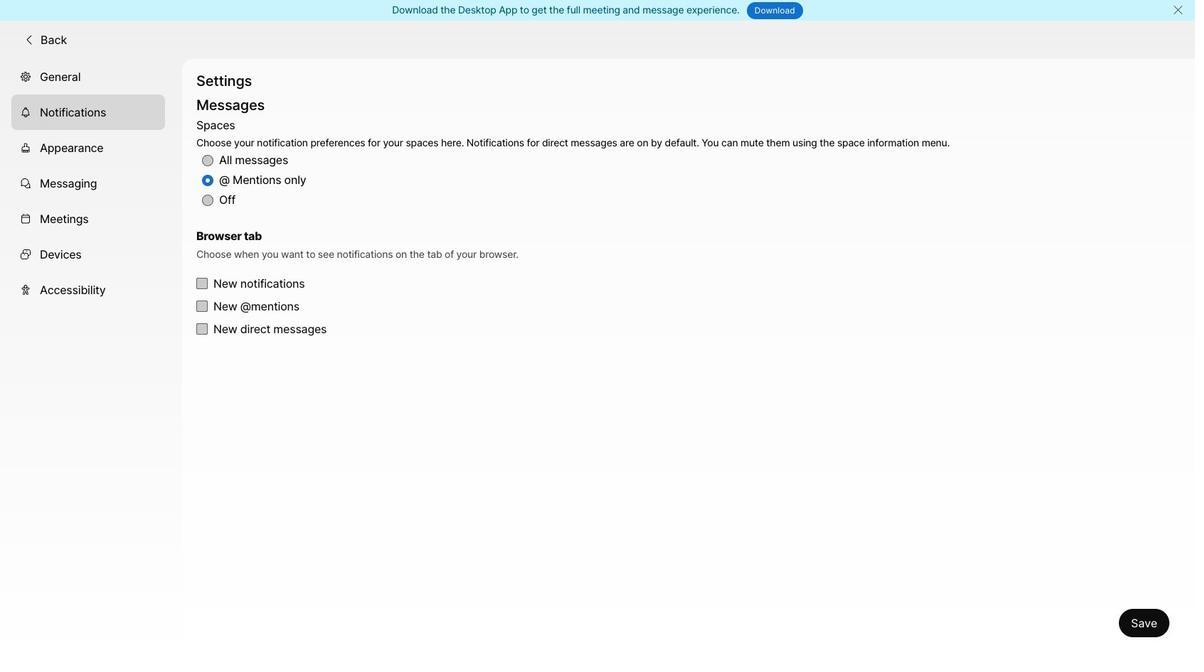 Task type: describe. For each thing, give the bounding box(es) containing it.
appearance tab
[[11, 130, 165, 165]]

accessibility tab
[[11, 272, 165, 308]]

@ Mentions only radio
[[202, 175, 213, 186]]

messaging tab
[[11, 165, 165, 201]]

settings navigation
[[0, 59, 182, 661]]

notifications tab
[[11, 94, 165, 130]]



Task type: vqa. For each thing, say whether or not it's contained in the screenshot.
two hands high-fiving image
no



Task type: locate. For each thing, give the bounding box(es) containing it.
general tab
[[11, 59, 165, 94]]

All messages radio
[[202, 155, 213, 167]]

cancel_16 image
[[1173, 4, 1184, 16]]

option group
[[196, 116, 950, 211]]

Off radio
[[202, 195, 213, 206]]

meetings tab
[[11, 201, 165, 237]]

devices tab
[[11, 237, 165, 272]]



